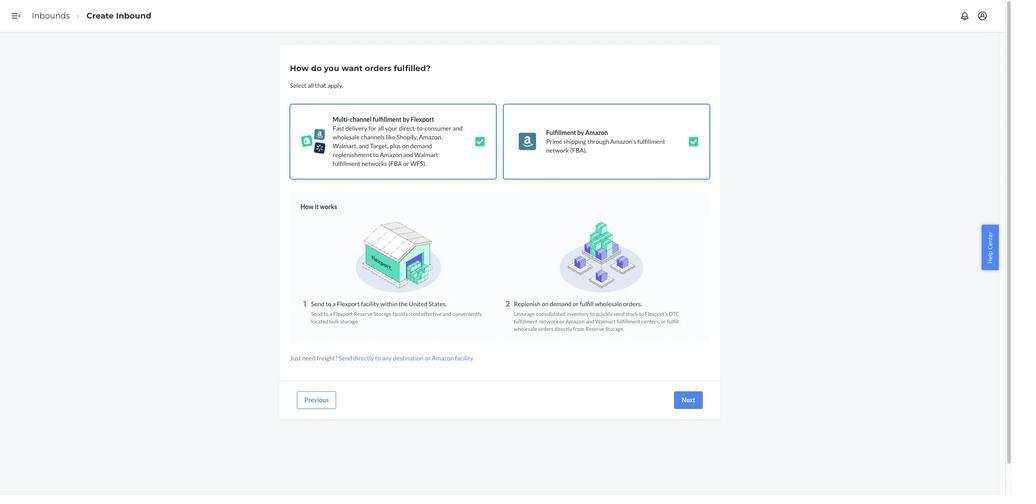 Task type: vqa. For each thing, say whether or not it's contained in the screenshot.
Book Now button
no



Task type: describe. For each thing, give the bounding box(es) containing it.
apply.
[[327, 82, 343, 89]]

states.
[[429, 300, 447, 308]]

1 vertical spatial directly
[[353, 354, 374, 362]]

0 horizontal spatial a
[[329, 311, 332, 317]]

fulfillment down stock
[[617, 318, 640, 325]]

0 vertical spatial send
[[311, 300, 324, 308]]

how it works
[[300, 203, 337, 210]]

how for how do you want orders fulfilled?
[[290, 64, 309, 73]]

to left quickly
[[590, 311, 595, 317]]

fulfillment down replenishment
[[333, 160, 361, 167]]

2 horizontal spatial wholesale
[[595, 300, 622, 308]]

0 horizontal spatial all
[[308, 82, 314, 89]]

fulfillment inside fulfillment by amazon prime shipping through amazon's fulfillment network (fba).
[[637, 138, 665, 145]]

send to a flexport facility within the united states. send to a flexport reserve storage facility: cost effective and conveniently located bulk storage.
[[311, 300, 482, 325]]

target,
[[370, 142, 389, 150]]

stock
[[626, 311, 638, 317]]

facility inside send to a flexport facility within the united states. send to a flexport reserve storage facility: cost effective and conveniently located bulk storage.
[[361, 300, 379, 308]]

storage
[[374, 311, 392, 317]]

replenish
[[514, 300, 541, 308]]

to inside multi-channel fulfillment by flexport fast delivery for all your direct-to-consumer and wholesale channels like shopify, amazon, walmart, and target, plus on demand replenishment to amazon and walmart fulfillment networks (fba or wfs).
[[373, 151, 379, 158]]

check square image for fast delivery for all your direct-to-consumer and wholesale channels like shopify, amazon, walmart, and target, plus on demand replenishment to amazon and walmart fulfillment networks (fba or wfs).
[[475, 136, 485, 147]]

breadcrumbs navigation
[[25, 3, 158, 29]]

to up bulk
[[326, 300, 331, 308]]

0 horizontal spatial orders
[[365, 64, 392, 73]]

walmart inside "2 replenish on demand or fulfill wholesale orders. leverage consolidated inventory to quickly send stock to flexport's dtc fulfillment network or amazon and walmart fulfillment centers, or fulfill wholesale orders directly from reserve storage."
[[595, 318, 616, 325]]

how for how it works
[[300, 203, 314, 210]]

directly inside "2 replenish on demand or fulfill wholesale orders. leverage consolidated inventory to quickly send stock to flexport's dtc fulfillment network or amazon and walmart fulfillment centers, or fulfill wholesale orders directly from reserve storage."
[[554, 326, 572, 332]]

shopify,
[[397, 133, 418, 141]]

to-
[[417, 124, 425, 132]]

for
[[368, 124, 377, 132]]

facility:
[[393, 311, 410, 317]]

prime
[[546, 138, 562, 145]]

consumer
[[425, 124, 451, 132]]

inventory
[[567, 311, 589, 317]]

by inside fulfillment by amazon prime shipping through amazon's fulfillment network (fba).
[[577, 129, 584, 136]]

delivery
[[345, 124, 367, 132]]

and right consumer
[[453, 124, 463, 132]]

fulfilled?
[[394, 64, 431, 73]]

orders inside "2 replenish on demand or fulfill wholesale orders. leverage consolidated inventory to quickly send stock to flexport's dtc fulfillment network or amazon and walmart fulfillment centers, or fulfill wholesale orders directly from reserve storage."
[[538, 326, 553, 332]]

2
[[505, 299, 510, 309]]

or right the destination
[[425, 354, 431, 362]]

amazon's
[[610, 138, 636, 145]]

destination
[[393, 354, 424, 362]]

0 vertical spatial fulfill
[[580, 300, 594, 308]]

help center button
[[982, 225, 999, 270]]

and up wfs).
[[403, 151, 413, 158]]

amazon right the destination
[[432, 354, 454, 362]]

quickly
[[596, 311, 613, 317]]

fast
[[333, 124, 344, 132]]

need
[[302, 354, 316, 362]]

how do you want orders fulfilled?
[[290, 64, 431, 73]]

freight?
[[317, 354, 338, 362]]

amazon inside fulfillment by amazon prime shipping through amazon's fulfillment network (fba).
[[585, 129, 608, 136]]

centers,
[[641, 318, 660, 325]]

1
[[303, 299, 306, 309]]

network inside fulfillment by amazon prime shipping through amazon's fulfillment network (fba).
[[546, 146, 569, 154]]

fulfillment by amazon prime shipping through amazon's fulfillment network (fba).
[[546, 129, 665, 154]]

open navigation image
[[11, 11, 21, 21]]

center
[[986, 231, 994, 250]]

walmart,
[[333, 142, 358, 150]]

or up inventory
[[573, 300, 579, 308]]

amazon,
[[419, 133, 442, 141]]

or down flexport's at bottom right
[[661, 318, 666, 325]]

all inside multi-channel fulfillment by flexport fast delivery for all your direct-to-consumer and wholesale channels like shopify, amazon, walmart, and target, plus on demand replenishment to amazon and walmart fulfillment networks (fba or wfs).
[[378, 124, 384, 132]]

or down consolidated
[[560, 318, 565, 325]]

networks
[[362, 160, 387, 167]]

or inside multi-channel fulfillment by flexport fast delivery for all your direct-to-consumer and wholesale channels like shopify, amazon, walmart, and target, plus on demand replenishment to amazon and walmart fulfillment networks (fba or wfs).
[[403, 160, 409, 167]]

on inside multi-channel fulfillment by flexport fast delivery for all your direct-to-consumer and wholesale channels like shopify, amazon, walmart, and target, plus on demand replenishment to amazon and walmart fulfillment networks (fba or wfs).
[[402, 142, 409, 150]]

2 replenish on demand or fulfill wholesale orders. leverage consolidated inventory to quickly send stock to flexport's dtc fulfillment network or amazon and walmart fulfillment centers, or fulfill wholesale orders directly from reserve storage.
[[505, 299, 679, 332]]

create
[[87, 11, 114, 21]]

send directly to any destination or amazon facility button
[[339, 354, 473, 363]]

orders.
[[623, 300, 642, 308]]

dtc
[[669, 311, 679, 317]]

through
[[587, 138, 609, 145]]

help center
[[986, 231, 994, 264]]

consolidated
[[536, 311, 566, 317]]

fulfillment up your
[[373, 116, 402, 123]]

it
[[315, 203, 319, 210]]

check square image for prime shipping through amazon's fulfillment network (fba).
[[688, 136, 699, 147]]

amazon inside "2 replenish on demand or fulfill wholesale orders. leverage consolidated inventory to quickly send stock to flexport's dtc fulfillment network or amazon and walmart fulfillment centers, or fulfill wholesale orders directly from reserve storage."
[[566, 318, 585, 325]]

direct-
[[399, 124, 417, 132]]

and down channels
[[359, 142, 369, 150]]

your
[[385, 124, 398, 132]]

previous
[[304, 396, 329, 404]]

works
[[320, 203, 337, 210]]



Task type: locate. For each thing, give the bounding box(es) containing it.
0 vertical spatial flexport
[[411, 116, 434, 123]]

and down inventory
[[586, 318, 594, 325]]

network down consolidated
[[539, 318, 558, 325]]

directly
[[554, 326, 572, 332], [353, 354, 374, 362]]

demand inside multi-channel fulfillment by flexport fast delivery for all your direct-to-consumer and wholesale channels like shopify, amazon, walmart, and target, plus on demand replenishment to amazon and walmart fulfillment networks (fba or wfs).
[[410, 142, 432, 150]]

2 check square image from the left
[[688, 136, 699, 147]]

effective
[[421, 311, 442, 317]]

1 horizontal spatial reserve
[[585, 326, 604, 332]]

0 vertical spatial network
[[546, 146, 569, 154]]

send right freight? at the bottom of page
[[339, 354, 352, 362]]

multi-
[[333, 116, 350, 123]]

and inside "2 replenish on demand or fulfill wholesale orders. leverage consolidated inventory to quickly send stock to flexport's dtc fulfillment network or amazon and walmart fulfillment centers, or fulfill wholesale orders directly from reserve storage."
[[586, 318, 594, 325]]

wholesale
[[333, 133, 360, 141], [595, 300, 622, 308], [514, 326, 537, 332]]

to right stock
[[639, 311, 644, 317]]

0 horizontal spatial on
[[402, 142, 409, 150]]

1 vertical spatial network
[[539, 318, 558, 325]]

united
[[409, 300, 427, 308]]

reserve inside "2 replenish on demand or fulfill wholesale orders. leverage consolidated inventory to quickly send stock to flexport's dtc fulfillment network or amazon and walmart fulfillment centers, or fulfill wholesale orders directly from reserve storage."
[[585, 326, 604, 332]]

send right 1
[[311, 300, 324, 308]]

2 vertical spatial wholesale
[[514, 326, 537, 332]]

on up consolidated
[[542, 300, 549, 308]]

send up the located
[[311, 311, 323, 317]]

1 vertical spatial reserve
[[585, 326, 604, 332]]

(fba).
[[570, 146, 587, 154]]

1 horizontal spatial wholesale
[[514, 326, 537, 332]]

network inside "2 replenish on demand or fulfill wholesale orders. leverage consolidated inventory to quickly send stock to flexport's dtc fulfillment network or amazon and walmart fulfillment centers, or fulfill wholesale orders directly from reserve storage."
[[539, 318, 558, 325]]

0 horizontal spatial reserve
[[354, 311, 373, 317]]

select
[[290, 82, 306, 89]]

send
[[311, 300, 324, 308], [311, 311, 323, 317], [339, 354, 352, 362]]

flexport inside multi-channel fulfillment by flexport fast delivery for all your direct-to-consumer and wholesale channels like shopify, amazon, walmart, and target, plus on demand replenishment to amazon and walmart fulfillment networks (fba or wfs).
[[411, 116, 434, 123]]

storage.
[[605, 326, 624, 332]]

all
[[308, 82, 314, 89], [378, 124, 384, 132]]

2 vertical spatial send
[[339, 354, 352, 362]]

0 vertical spatial facility
[[361, 300, 379, 308]]

0 vertical spatial all
[[308, 82, 314, 89]]

wfs).
[[410, 160, 427, 167]]

like
[[386, 133, 395, 141]]

1 vertical spatial on
[[542, 300, 549, 308]]

1 horizontal spatial directly
[[554, 326, 572, 332]]

fulfillment
[[373, 116, 402, 123], [637, 138, 665, 145], [333, 160, 361, 167], [514, 318, 538, 325], [617, 318, 640, 325]]

previous button
[[297, 392, 336, 409]]

0 horizontal spatial wholesale
[[333, 133, 360, 141]]

1 horizontal spatial all
[[378, 124, 384, 132]]

reserve inside send to a flexport facility within the united states. send to a flexport reserve storage facility: cost effective and conveniently located bulk storage.
[[354, 311, 373, 317]]

1 vertical spatial walmart
[[595, 318, 616, 325]]

open notifications image
[[960, 11, 970, 21]]

and inside send to a flexport facility within the united states. send to a flexport reserve storage facility: cost effective and conveniently located bulk storage.
[[443, 311, 451, 317]]

a
[[333, 300, 336, 308], [329, 311, 332, 317]]

by up direct-
[[403, 116, 409, 123]]

0 vertical spatial by
[[403, 116, 409, 123]]

1 vertical spatial send
[[311, 311, 323, 317]]

by up shipping
[[577, 129, 584, 136]]

amazon up through at the right
[[585, 129, 608, 136]]

1 vertical spatial wholesale
[[595, 300, 622, 308]]

walmart down quickly
[[595, 318, 616, 325]]

(fba
[[388, 160, 402, 167]]

flexport
[[411, 116, 434, 123], [337, 300, 360, 308], [333, 311, 353, 317]]

bulk
[[329, 318, 339, 325]]

by inside multi-channel fulfillment by flexport fast delivery for all your direct-to-consumer and wholesale channels like shopify, amazon, walmart, and target, plus on demand replenishment to amazon and walmart fulfillment networks (fba or wfs).
[[403, 116, 409, 123]]

demand up consolidated
[[550, 300, 572, 308]]

check square image
[[475, 136, 485, 147], [688, 136, 699, 147]]

replenishment
[[333, 151, 372, 158]]

plus
[[390, 142, 401, 150]]

orders
[[365, 64, 392, 73], [538, 326, 553, 332]]

walmart
[[414, 151, 438, 158], [595, 318, 616, 325]]

cost
[[411, 311, 420, 317]]

0 vertical spatial directly
[[554, 326, 572, 332]]

0 vertical spatial wholesale
[[333, 133, 360, 141]]

create inbound link
[[87, 11, 151, 21]]

2 vertical spatial flexport
[[333, 311, 353, 317]]

inbounds
[[32, 11, 70, 21]]

storage.
[[340, 318, 359, 325]]

the
[[399, 300, 408, 308]]

0 vertical spatial orders
[[365, 64, 392, 73]]

0 vertical spatial on
[[402, 142, 409, 150]]

fulfill down dtc
[[667, 318, 679, 325]]

all left that
[[308, 82, 314, 89]]

amazon
[[585, 129, 608, 136], [380, 151, 402, 158], [566, 318, 585, 325], [432, 354, 454, 362]]

how up select
[[290, 64, 309, 73]]

inbound
[[116, 11, 151, 21]]

directly left any
[[353, 354, 374, 362]]

inbounds link
[[32, 11, 70, 21]]

1 vertical spatial a
[[329, 311, 332, 317]]

1 vertical spatial flexport
[[337, 300, 360, 308]]

orders down consolidated
[[538, 326, 553, 332]]

multi-channel fulfillment by flexport fast delivery for all your direct-to-consumer and wholesale channels like shopify, amazon, walmart, and target, plus on demand replenishment to amazon and walmart fulfillment networks (fba or wfs).
[[333, 116, 463, 167]]

send
[[614, 311, 625, 317]]

open account menu image
[[977, 11, 988, 21]]

1 horizontal spatial fulfill
[[667, 318, 679, 325]]

all right for
[[378, 124, 384, 132]]

fulfillment down leverage
[[514, 318, 538, 325]]

to up the located
[[324, 311, 328, 317]]

do
[[311, 64, 322, 73]]

directly left the from
[[554, 326, 572, 332]]

0 vertical spatial walmart
[[414, 151, 438, 158]]

and
[[453, 124, 463, 132], [359, 142, 369, 150], [403, 151, 413, 158], [443, 311, 451, 317], [586, 318, 594, 325]]

0 vertical spatial demand
[[410, 142, 432, 150]]

leverage
[[514, 311, 535, 317]]

demand inside "2 replenish on demand or fulfill wholesale orders. leverage consolidated inventory to quickly send stock to flexport's dtc fulfillment network or amazon and walmart fulfillment centers, or fulfill wholesale orders directly from reserve storage."
[[550, 300, 572, 308]]

wholesale down leverage
[[514, 326, 537, 332]]

channels
[[361, 133, 385, 141]]

0 horizontal spatial fulfill
[[580, 300, 594, 308]]

0 horizontal spatial facility
[[361, 300, 379, 308]]

wholesale inside multi-channel fulfillment by flexport fast delivery for all your direct-to-consumer and wholesale channels like shopify, amazon, walmart, and target, plus on demand replenishment to amazon and walmart fulfillment networks (fba or wfs).
[[333, 133, 360, 141]]

demand
[[410, 142, 432, 150], [550, 300, 572, 308]]

or right (fba
[[403, 160, 409, 167]]

located
[[311, 318, 328, 325]]

1 vertical spatial fulfill
[[667, 318, 679, 325]]

that
[[315, 82, 326, 89]]

1 check square image from the left
[[475, 136, 485, 147]]

flexport's
[[645, 311, 668, 317]]

amazon down inventory
[[566, 318, 585, 325]]

how
[[290, 64, 309, 73], [300, 203, 314, 210]]

help
[[986, 251, 994, 264]]

on inside "2 replenish on demand or fulfill wholesale orders. leverage consolidated inventory to quickly send stock to flexport's dtc fulfillment network or amazon and walmart fulfillment centers, or fulfill wholesale orders directly from reserve storage."
[[542, 300, 549, 308]]

0 vertical spatial how
[[290, 64, 309, 73]]

reserve up storage.
[[354, 311, 373, 317]]

walmart inside multi-channel fulfillment by flexport fast delivery for all your direct-to-consumer and wholesale channels like shopify, amazon, walmart, and target, plus on demand replenishment to amazon and walmart fulfillment networks (fba or wfs).
[[414, 151, 438, 158]]

or
[[403, 160, 409, 167], [573, 300, 579, 308], [560, 318, 565, 325], [661, 318, 666, 325], [425, 354, 431, 362]]

1 horizontal spatial by
[[577, 129, 584, 136]]

any
[[382, 354, 392, 362]]

from
[[573, 326, 584, 332]]

0 horizontal spatial directly
[[353, 354, 374, 362]]

0 horizontal spatial walmart
[[414, 151, 438, 158]]

shipping
[[564, 138, 586, 145]]

0 horizontal spatial by
[[403, 116, 409, 123]]

0 horizontal spatial check square image
[[475, 136, 485, 147]]

to
[[373, 151, 379, 158], [326, 300, 331, 308], [324, 311, 328, 317], [590, 311, 595, 317], [639, 311, 644, 317], [375, 354, 381, 362]]

1 vertical spatial orders
[[538, 326, 553, 332]]

0 vertical spatial a
[[333, 300, 336, 308]]

conveniently
[[452, 311, 482, 317]]

fulfill
[[580, 300, 594, 308], [667, 318, 679, 325]]

you
[[324, 64, 339, 73]]

1 horizontal spatial on
[[542, 300, 549, 308]]

1 vertical spatial all
[[378, 124, 384, 132]]

demand down amazon,
[[410, 142, 432, 150]]

wholesale up walmart,
[[333, 133, 360, 141]]

fulfillment
[[546, 129, 576, 136]]

0 vertical spatial reserve
[[354, 311, 373, 317]]

amazon inside multi-channel fulfillment by flexport fast delivery for all your direct-to-consumer and wholesale channels like shopify, amazon, walmart, and target, plus on demand replenishment to amazon and walmart fulfillment networks (fba or wfs).
[[380, 151, 402, 158]]

1 horizontal spatial demand
[[550, 300, 572, 308]]

1 horizontal spatial orders
[[538, 326, 553, 332]]

reserve right the from
[[585, 326, 604, 332]]

0 horizontal spatial demand
[[410, 142, 432, 150]]

channel
[[350, 116, 372, 123]]

1 horizontal spatial check square image
[[688, 136, 699, 147]]

orders right want
[[365, 64, 392, 73]]

to left any
[[375, 354, 381, 362]]

1 horizontal spatial a
[[333, 300, 336, 308]]

select all that apply.
[[290, 82, 343, 89]]

next button
[[674, 392, 703, 409]]

1 horizontal spatial walmart
[[595, 318, 616, 325]]

walmart up wfs).
[[414, 151, 438, 158]]

fulfill up inventory
[[580, 300, 594, 308]]

on down shopify,
[[402, 142, 409, 150]]

and down states. at the left of page
[[443, 311, 451, 317]]

1 horizontal spatial facility
[[455, 354, 473, 362]]

create inbound
[[87, 11, 151, 21]]

within
[[380, 300, 398, 308]]

just
[[290, 354, 301, 362]]

on
[[402, 142, 409, 150], [542, 300, 549, 308]]

how left the it
[[300, 203, 314, 210]]

1 vertical spatial by
[[577, 129, 584, 136]]

1 vertical spatial demand
[[550, 300, 572, 308]]

reserve
[[354, 311, 373, 317], [585, 326, 604, 332]]

1 vertical spatial facility
[[455, 354, 473, 362]]

just need freight? send directly to any destination or amazon facility
[[290, 354, 473, 362]]

wholesale up quickly
[[595, 300, 622, 308]]

to up the networks
[[373, 151, 379, 158]]

amazon up (fba
[[380, 151, 402, 158]]

network down prime
[[546, 146, 569, 154]]

next
[[682, 396, 695, 404]]

1 vertical spatial how
[[300, 203, 314, 210]]

fulfillment right amazon's
[[637, 138, 665, 145]]

want
[[342, 64, 363, 73]]



